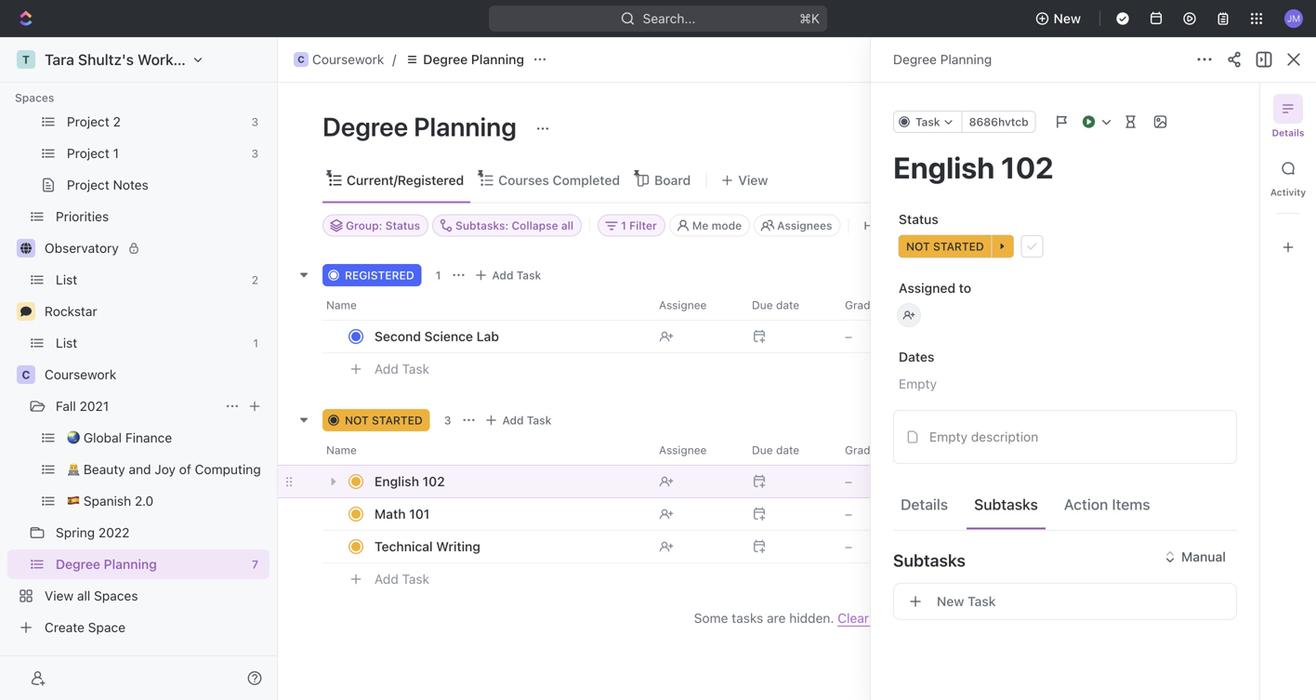 Task type: vqa. For each thing, say whether or not it's contained in the screenshot.


Task type: describe. For each thing, give the bounding box(es) containing it.
empty description
[[930, 429, 1039, 444]]

– for second science lab
[[845, 329, 853, 344]]

view for view
[[738, 172, 768, 188]]

projects
[[56, 82, 105, 98]]

subtasks button
[[893, 538, 1237, 583]]

grade button for 1
[[834, 290, 927, 320]]

🇪🇸 spanish 2.0 link
[[67, 486, 266, 516]]

subtasks for subtasks dropdown button
[[893, 550, 966, 570]]

due for 3
[[752, 443, 773, 456]]

priorities
[[56, 209, 109, 224]]

math 101
[[375, 506, 430, 522]]

spaces inside tree
[[94, 588, 138, 603]]

jm button
[[1279, 4, 1309, 33]]

courses completed link
[[495, 167, 620, 193]]

2 vertical spatial 3
[[444, 414, 451, 427]]

t
[[22, 53, 30, 66]]

of
[[179, 462, 191, 477]]

8686hvtcb
[[969, 115, 1029, 128]]

tara shultz's workspace, , element
[[17, 50, 35, 69]]

task down the technical writing at the bottom of page
[[402, 571, 430, 587]]

project 2 link
[[67, 107, 244, 137]]

project notes link
[[67, 170, 266, 200]]

writing
[[436, 539, 481, 554]]

due date button for 3
[[741, 435, 834, 465]]

due for 1
[[752, 298, 773, 311]]

hidden.
[[790, 610, 834, 626]]

empty button
[[893, 367, 1237, 401]]

1 inside 'project 1' link
[[113, 146, 119, 161]]

spring
[[56, 525, 95, 540]]

coursework inside coursework link
[[45, 367, 116, 382]]

activity
[[1271, 187, 1306, 198]]

– for math 101
[[845, 506, 853, 522]]

shultz's
[[78, 51, 134, 68]]

dates
[[899, 349, 935, 364]]

2.0
[[135, 493, 154, 509]]

board
[[655, 172, 691, 188]]

math
[[375, 506, 406, 522]]

rockstar
[[45, 304, 97, 319]]

c coursework /
[[298, 52, 396, 67]]

spring 2022
[[56, 525, 130, 540]]

task up english 102 link
[[527, 414, 552, 427]]

1 horizontal spatial degree planning link
[[400, 48, 529, 71]]

2021
[[80, 398, 109, 414]]

not inside not started dropdown button
[[907, 240, 930, 253]]

add down technical at the bottom
[[375, 571, 399, 587]]

fall 2021 link
[[56, 391, 218, 421]]

current/registered
[[347, 172, 464, 188]]

group: status
[[346, 219, 420, 232]]

– button for technical writing
[[834, 530, 927, 563]]

1 horizontal spatial coursework
[[312, 52, 384, 67]]

coursework, , element inside tree
[[17, 365, 35, 384]]

courses
[[499, 172, 549, 188]]

completed
[[553, 172, 620, 188]]

– button for math 101
[[834, 497, 927, 531]]

list link for 2
[[56, 265, 244, 295]]

subtasks button
[[967, 488, 1046, 521]]

filter
[[630, 219, 657, 232]]

action items
[[1064, 496, 1151, 513]]

assignee for 3
[[659, 443, 707, 456]]

create space
[[45, 620, 126, 635]]

degree planning up current/registered
[[323, 111, 522, 142]]

second
[[375, 329, 421, 344]]

empty for empty description
[[930, 429, 968, 444]]

automations
[[1157, 52, 1235, 67]]

degree up task dropdown button
[[893, 52, 937, 67]]

to
[[959, 280, 972, 296]]

degree planning up task dropdown button
[[893, 52, 992, 67]]

science
[[425, 329, 473, 344]]

some
[[694, 610, 728, 626]]

add down the subtasks: collapse all
[[492, 269, 514, 282]]

action
[[1064, 496, 1109, 513]]

board link
[[651, 167, 691, 193]]

subtasks: collapse all
[[456, 219, 574, 232]]

group:
[[346, 219, 382, 232]]

computing
[[195, 462, 261, 477]]

create
[[45, 620, 85, 635]]

due date button for 1
[[741, 290, 834, 320]]

action items button
[[1057, 488, 1158, 521]]

1 name from the top
[[326, 298, 357, 311]]

tree inside sidebar navigation
[[7, 0, 270, 642]]

list link for 1
[[56, 328, 246, 358]]

3 for 1
[[251, 147, 258, 160]]

create space link
[[7, 613, 266, 642]]

add task button down the subtasks: collapse all
[[470, 264, 549, 286]]

technical
[[375, 539, 433, 554]]

description
[[971, 429, 1039, 444]]

new for new task
[[937, 594, 965, 609]]

planning inside tree
[[104, 556, 157, 572]]

filter
[[873, 610, 900, 626]]

assignees button
[[754, 214, 841, 237]]

8686hvtcb button
[[962, 111, 1036, 133]]

assignees
[[777, 219, 833, 232]]

task sidebar navigation tab list
[[1268, 94, 1309, 262]]

math 101 link
[[370, 501, 644, 528]]

assigned to
[[899, 280, 972, 296]]

view button
[[714, 159, 775, 202]]

🇪🇸 spanish 2.0
[[67, 493, 154, 509]]

collapse
[[512, 219, 558, 232]]

add task button up english 102 link
[[480, 409, 559, 431]]

fall 2021
[[56, 398, 109, 414]]

1 horizontal spatial coursework, , element
[[294, 52, 309, 67]]

second science lab
[[375, 329, 499, 344]]

subtasks:
[[456, 219, 509, 232]]

english 102
[[375, 474, 445, 489]]

tasks
[[732, 610, 764, 626]]

hide button
[[857, 214, 896, 237]]

globe image
[[20, 243, 32, 254]]

are
[[767, 610, 786, 626]]

not started button
[[893, 230, 1237, 263]]

view all spaces link
[[7, 581, 266, 611]]

new task
[[937, 594, 996, 609]]

view button
[[714, 167, 775, 193]]

search button
[[982, 167, 1055, 193]]

1 name button from the top
[[323, 290, 648, 320]]

spanish
[[83, 493, 131, 509]]

grade for 1
[[845, 298, 877, 311]]

empty for empty
[[899, 376, 937, 391]]

c for c
[[22, 368, 30, 381]]



Task type: locate. For each thing, give the bounding box(es) containing it.
2 list link from the top
[[56, 328, 246, 358]]

started up to
[[933, 240, 984, 253]]

subtasks
[[974, 496, 1038, 513], [893, 550, 966, 570]]

tree
[[7, 0, 270, 642]]

me
[[692, 219, 709, 232]]

c inside "c coursework /"
[[298, 54, 305, 65]]

not
[[907, 240, 930, 253], [345, 414, 369, 427]]

degree planning link down spring 2022 link
[[56, 549, 245, 579]]

2 assignee from the top
[[659, 443, 707, 456]]

1 due from the top
[[752, 298, 773, 311]]

1 filter
[[621, 219, 657, 232]]

1 vertical spatial not started
[[345, 414, 423, 427]]

degree up 'current/registered' link in the left of the page
[[323, 111, 408, 142]]

project
[[67, 114, 109, 129], [67, 146, 109, 161], [67, 177, 109, 192]]

1 horizontal spatial view
[[738, 172, 768, 188]]

0 vertical spatial view
[[738, 172, 768, 188]]

1 vertical spatial assignee
[[659, 443, 707, 456]]

3
[[251, 115, 258, 128], [251, 147, 258, 160], [444, 414, 451, 427]]

current/registered link
[[343, 167, 464, 193]]

0 horizontal spatial c
[[22, 368, 30, 381]]

–
[[845, 329, 853, 344], [845, 474, 853, 489], [845, 506, 853, 522], [845, 539, 853, 554]]

all
[[561, 219, 574, 232], [77, 588, 90, 603]]

0 horizontal spatial not
[[345, 414, 369, 427]]

2 name button from the top
[[323, 435, 648, 465]]

list link up coursework link
[[56, 328, 246, 358]]

3 – button from the top
[[834, 497, 927, 531]]

add down second on the top left of page
[[375, 361, 399, 377]]

details
[[1272, 127, 1305, 138], [901, 496, 948, 513]]

0 vertical spatial started
[[933, 240, 984, 253]]

list link
[[56, 265, 244, 295], [56, 328, 246, 358]]

status right hide
[[899, 212, 939, 227]]

0 horizontal spatial not started
[[345, 414, 423, 427]]

4 – from the top
[[845, 539, 853, 554]]

list for 1
[[56, 335, 77, 351]]

view
[[738, 172, 768, 188], [45, 588, 74, 603]]

subtasks up new task
[[893, 550, 966, 570]]

task inside button
[[968, 594, 996, 609]]

task down second on the top left of page
[[402, 361, 430, 377]]

task down "collapse"
[[517, 269, 541, 282]]

view up mode on the right
[[738, 172, 768, 188]]

tara shultz's workspace
[[45, 51, 215, 68]]

assignee button for 1
[[648, 290, 741, 320]]

name button up lab
[[323, 290, 648, 320]]

/
[[393, 52, 396, 67]]

add task button down technical at the bottom
[[366, 568, 437, 590]]

task button
[[893, 111, 963, 133]]

1 assignee from the top
[[659, 298, 707, 311]]

rockstar link
[[45, 297, 266, 326]]

1 due date from the top
[[752, 298, 800, 311]]

add up english 102 link
[[502, 414, 524, 427]]

me mode
[[692, 219, 742, 232]]

2 grade from the top
[[845, 443, 877, 456]]

2 name from the top
[[326, 443, 357, 456]]

planning
[[471, 52, 524, 67], [941, 52, 992, 67], [414, 111, 517, 142], [104, 556, 157, 572]]

add task up english 102 link
[[502, 414, 552, 427]]

not started up assigned to
[[907, 240, 984, 253]]

due date for 3
[[752, 443, 800, 456]]

2 – from the top
[[845, 474, 853, 489]]

1 vertical spatial details
[[901, 496, 948, 513]]

1 horizontal spatial not started
[[907, 240, 984, 253]]

1 horizontal spatial started
[[933, 240, 984, 253]]

1 vertical spatial started
[[372, 414, 423, 427]]

2 vertical spatial project
[[67, 177, 109, 192]]

joy
[[155, 462, 176, 477]]

1 horizontal spatial spaces
[[94, 588, 138, 603]]

3 for 2
[[251, 115, 258, 128]]

tara
[[45, 51, 74, 68]]

1 vertical spatial project
[[67, 146, 109, 161]]

2 due date button from the top
[[741, 435, 834, 465]]

1 due date button from the top
[[741, 290, 834, 320]]

assignee for 1
[[659, 298, 707, 311]]

search...
[[643, 11, 696, 26]]

0 vertical spatial subtasks
[[974, 496, 1038, 513]]

details inside button
[[901, 496, 948, 513]]

1 assignee button from the top
[[648, 290, 741, 320]]

c inside sidebar navigation
[[22, 368, 30, 381]]

2 project from the top
[[67, 146, 109, 161]]

degree right /
[[423, 52, 468, 67]]

details up activity
[[1272, 127, 1305, 138]]

1 vertical spatial 2
[[252, 273, 258, 286]]

0 horizontal spatial coursework, , element
[[17, 365, 35, 384]]

empty description button
[[900, 422, 1231, 452]]

1 list link from the top
[[56, 265, 244, 295]]

– button for second science lab
[[834, 320, 927, 353]]

1 vertical spatial spaces
[[94, 588, 138, 603]]

and
[[129, 462, 151, 477]]

0 horizontal spatial details
[[901, 496, 948, 513]]

english
[[375, 474, 419, 489]]

0 vertical spatial date
[[776, 298, 800, 311]]

0 vertical spatial 3
[[251, 115, 258, 128]]

1 horizontal spatial subtasks
[[974, 496, 1038, 513]]

automations button
[[1148, 46, 1244, 73]]

0 vertical spatial coursework, , element
[[294, 52, 309, 67]]

new task button
[[893, 583, 1237, 620]]

priorities link
[[56, 202, 266, 232]]

not started up 'english'
[[345, 414, 423, 427]]

grade for 3
[[845, 443, 877, 456]]

add task down second on the top left of page
[[375, 361, 430, 377]]

1 vertical spatial list
[[56, 335, 77, 351]]

project 2
[[67, 114, 121, 129]]

empty inside dropdown button
[[899, 376, 937, 391]]

project notes
[[67, 177, 149, 192]]

0 vertical spatial not
[[907, 240, 930, 253]]

coursework left /
[[312, 52, 384, 67]]

task left 8686hvtcb
[[916, 115, 941, 128]]

new button
[[1028, 4, 1092, 33]]

project down project 1
[[67, 177, 109, 192]]

0 vertical spatial list
[[56, 272, 77, 287]]

date
[[776, 298, 800, 311], [776, 443, 800, 456]]

0 horizontal spatial subtasks
[[893, 550, 966, 570]]

due date for 1
[[752, 298, 800, 311]]

technical writing link
[[370, 533, 644, 560]]

1 vertical spatial subtasks
[[893, 550, 966, 570]]

1 – from the top
[[845, 329, 853, 344]]

1 grade from the top
[[845, 298, 877, 311]]

0 horizontal spatial status
[[385, 219, 420, 232]]

coursework link
[[45, 360, 266, 390]]

view up create
[[45, 588, 74, 603]]

grade button
[[834, 290, 927, 320], [834, 435, 927, 465]]

1 vertical spatial name button
[[323, 435, 648, 465]]

started up 'english'
[[372, 414, 423, 427]]

subtasks for subtasks button
[[974, 496, 1038, 513]]

beauty
[[83, 462, 125, 477]]

courses completed
[[499, 172, 620, 188]]

empty down dates
[[899, 376, 937, 391]]

add task button down second on the top left of page
[[366, 358, 437, 380]]

0 vertical spatial 2
[[113, 114, 121, 129]]

2 horizontal spatial degree planning link
[[893, 52, 992, 67]]

comment image
[[20, 306, 32, 317]]

0 horizontal spatial started
[[372, 414, 423, 427]]

0 vertical spatial due date
[[752, 298, 800, 311]]

clear
[[838, 610, 869, 626]]

finance
[[125, 430, 172, 445]]

🌏 global finance
[[67, 430, 172, 445]]

2 list from the top
[[56, 335, 77, 351]]

1 vertical spatial assignee button
[[648, 435, 741, 465]]

degree planning down 2022
[[56, 556, 157, 572]]

name button up english 102 link
[[323, 435, 648, 465]]

task down subtasks dropdown button
[[968, 594, 996, 609]]

0 vertical spatial list link
[[56, 265, 244, 295]]

0 vertical spatial empty
[[899, 376, 937, 391]]

1 horizontal spatial not
[[907, 240, 930, 253]]

1 filter button
[[598, 214, 665, 237]]

list down rockstar
[[56, 335, 77, 351]]

registered
[[345, 269, 414, 282]]

second science lab link
[[370, 323, 644, 350]]

1 vertical spatial new
[[937, 594, 965, 609]]

1 horizontal spatial status
[[899, 212, 939, 227]]

1 vertical spatial grade button
[[834, 435, 927, 465]]

started inside dropdown button
[[933, 240, 984, 253]]

english 102 link
[[370, 468, 644, 495]]

add task down technical at the bottom
[[375, 571, 430, 587]]

subtasks down description
[[974, 496, 1038, 513]]

1 inside 1 filter dropdown button
[[621, 219, 627, 232]]

sidebar navigation
[[0, 0, 282, 700]]

1 vertical spatial not
[[345, 414, 369, 427]]

degree inside tree
[[56, 556, 100, 572]]

project for project notes
[[67, 177, 109, 192]]

view inside button
[[738, 172, 768, 188]]

status right group:
[[385, 219, 420, 232]]

0 vertical spatial details
[[1272, 127, 1305, 138]]

assignee
[[659, 298, 707, 311], [659, 443, 707, 456]]

1 list from the top
[[56, 272, 77, 287]]

add task down the subtasks: collapse all
[[492, 269, 541, 282]]

project down project 2
[[67, 146, 109, 161]]

0 vertical spatial coursework
[[312, 52, 384, 67]]

grade button for 3
[[834, 435, 927, 465]]

project for project 2
[[67, 114, 109, 129]]

add task button
[[470, 264, 549, 286], [366, 358, 437, 380], [480, 409, 559, 431], [366, 568, 437, 590]]

project up project 1
[[67, 114, 109, 129]]

task inside dropdown button
[[916, 115, 941, 128]]

coursework, , element
[[294, 52, 309, 67], [17, 365, 35, 384]]

0 vertical spatial not started
[[907, 240, 984, 253]]

projects link
[[56, 75, 218, 105]]

1 vertical spatial due date
[[752, 443, 800, 456]]

👨‍💻 beauty and joy of computing link
[[67, 455, 266, 484]]

1 vertical spatial empty
[[930, 429, 968, 444]]

1 date from the top
[[776, 298, 800, 311]]

lab
[[477, 329, 499, 344]]

1 – button from the top
[[834, 320, 927, 353]]

0 horizontal spatial view
[[45, 588, 74, 603]]

all up create space
[[77, 588, 90, 603]]

0 vertical spatial due date button
[[741, 290, 834, 320]]

c for c coursework /
[[298, 54, 305, 65]]

1 project from the top
[[67, 114, 109, 129]]

assignee button for 3
[[648, 435, 741, 465]]

date for 3
[[776, 443, 800, 456]]

hide
[[864, 219, 889, 232]]

0 horizontal spatial all
[[77, 588, 90, 603]]

1 horizontal spatial 2
[[252, 273, 258, 286]]

view for view all spaces
[[45, 588, 74, 603]]

1 vertical spatial list link
[[56, 328, 246, 358]]

subtasks inside dropdown button
[[893, 550, 966, 570]]

empty inside button
[[930, 429, 968, 444]]

Search tasks... text field
[[1085, 212, 1271, 239]]

details inside task sidebar navigation tab list
[[1272, 127, 1305, 138]]

status
[[899, 212, 939, 227], [385, 219, 420, 232]]

1 horizontal spatial details
[[1272, 127, 1305, 138]]

workspace
[[138, 51, 215, 68]]

grade button up details button
[[834, 435, 927, 465]]

0 horizontal spatial coursework
[[45, 367, 116, 382]]

0 horizontal spatial spaces
[[15, 91, 54, 104]]

1 vertical spatial all
[[77, 588, 90, 603]]

list for 2
[[56, 272, 77, 287]]

new for new
[[1054, 11, 1081, 26]]

2022
[[98, 525, 130, 540]]

date for 1
[[776, 298, 800, 311]]

search
[[1006, 172, 1049, 188]]

1 vertical spatial c
[[22, 368, 30, 381]]

list up rockstar
[[56, 272, 77, 287]]

2 date from the top
[[776, 443, 800, 456]]

1 vertical spatial coursework
[[45, 367, 116, 382]]

0 vertical spatial assignee button
[[648, 290, 741, 320]]

– for technical writing
[[845, 539, 853, 554]]

0 vertical spatial project
[[67, 114, 109, 129]]

1 vertical spatial name
[[326, 443, 357, 456]]

degree planning inside tree
[[56, 556, 157, 572]]

1 vertical spatial due date button
[[741, 435, 834, 465]]

101
[[409, 506, 430, 522]]

subtasks inside button
[[974, 496, 1038, 513]]

0 vertical spatial c
[[298, 54, 305, 65]]

degree down spring
[[56, 556, 100, 572]]

coursework up fall 2021
[[45, 367, 116, 382]]

1 vertical spatial coursework, , element
[[17, 365, 35, 384]]

0 horizontal spatial new
[[937, 594, 965, 609]]

spaces down tara shultz's workspace, , element on the left of the page
[[15, 91, 54, 104]]

3 project from the top
[[67, 177, 109, 192]]

degree planning link up task dropdown button
[[893, 52, 992, 67]]

tree containing projects
[[7, 0, 270, 642]]

notes
[[113, 177, 149, 192]]

0 vertical spatial grade
[[845, 298, 877, 311]]

grade button up dates
[[834, 290, 927, 320]]

2 due from the top
[[752, 443, 773, 456]]

all inside tree
[[77, 588, 90, 603]]

0 vertical spatial new
[[1054, 11, 1081, 26]]

1 vertical spatial due
[[752, 443, 773, 456]]

all right "collapse"
[[561, 219, 574, 232]]

degree planning link inside tree
[[56, 549, 245, 579]]

details left subtasks button
[[901, 496, 948, 513]]

coursework
[[312, 52, 384, 67], [45, 367, 116, 382]]

0 vertical spatial name button
[[323, 290, 648, 320]]

0 horizontal spatial 2
[[113, 114, 121, 129]]

0 vertical spatial assignee
[[659, 298, 707, 311]]

2 due date from the top
[[752, 443, 800, 456]]

0 vertical spatial grade button
[[834, 290, 927, 320]]

102
[[423, 474, 445, 489]]

1 grade button from the top
[[834, 290, 927, 320]]

project for project 1
[[67, 146, 109, 161]]

manual
[[1182, 549, 1226, 564]]

items
[[1112, 496, 1151, 513]]

⌘k
[[800, 11, 820, 26]]

3 – from the top
[[845, 506, 853, 522]]

task
[[916, 115, 941, 128], [517, 269, 541, 282], [402, 361, 430, 377], [527, 414, 552, 427], [402, 571, 430, 587], [968, 594, 996, 609]]

0 vertical spatial all
[[561, 219, 574, 232]]

spring 2022 link
[[56, 518, 266, 548]]

not started inside dropdown button
[[907, 240, 984, 253]]

degree planning link right /
[[400, 48, 529, 71]]

Edit task name text field
[[893, 150, 1237, 185]]

1 horizontal spatial new
[[1054, 11, 1081, 26]]

view inside tree
[[45, 588, 74, 603]]

0 horizontal spatial degree planning link
[[56, 549, 245, 579]]

1 horizontal spatial all
[[561, 219, 574, 232]]

2 assignee button from the top
[[648, 435, 741, 465]]

add
[[492, 269, 514, 282], [375, 361, 399, 377], [502, 414, 524, 427], [375, 571, 399, 587]]

1 vertical spatial grade
[[845, 443, 877, 456]]

2 inside project 2 link
[[113, 114, 121, 129]]

2 – button from the top
[[834, 465, 927, 498]]

1 vertical spatial view
[[45, 588, 74, 603]]

list link up rockstar link
[[56, 265, 244, 295]]

spaces up space
[[94, 588, 138, 603]]

0 vertical spatial name
[[326, 298, 357, 311]]

list
[[56, 272, 77, 287], [56, 335, 77, 351]]

c
[[298, 54, 305, 65], [22, 368, 30, 381]]

clear filter link
[[838, 610, 900, 627]]

4 – button from the top
[[834, 530, 927, 563]]

name
[[326, 298, 357, 311], [326, 443, 357, 456]]

degree planning right /
[[423, 52, 524, 67]]

0 vertical spatial due
[[752, 298, 773, 311]]

1 vertical spatial 3
[[251, 147, 258, 160]]

👨‍💻
[[67, 462, 80, 477]]

2 grade button from the top
[[834, 435, 927, 465]]

🇪🇸
[[67, 493, 80, 509]]

1 horizontal spatial c
[[298, 54, 305, 65]]

observatory link
[[45, 233, 266, 263]]

empty left description
[[930, 429, 968, 444]]

1 vertical spatial date
[[776, 443, 800, 456]]

0 vertical spatial spaces
[[15, 91, 54, 104]]

view all spaces
[[45, 588, 138, 603]]



